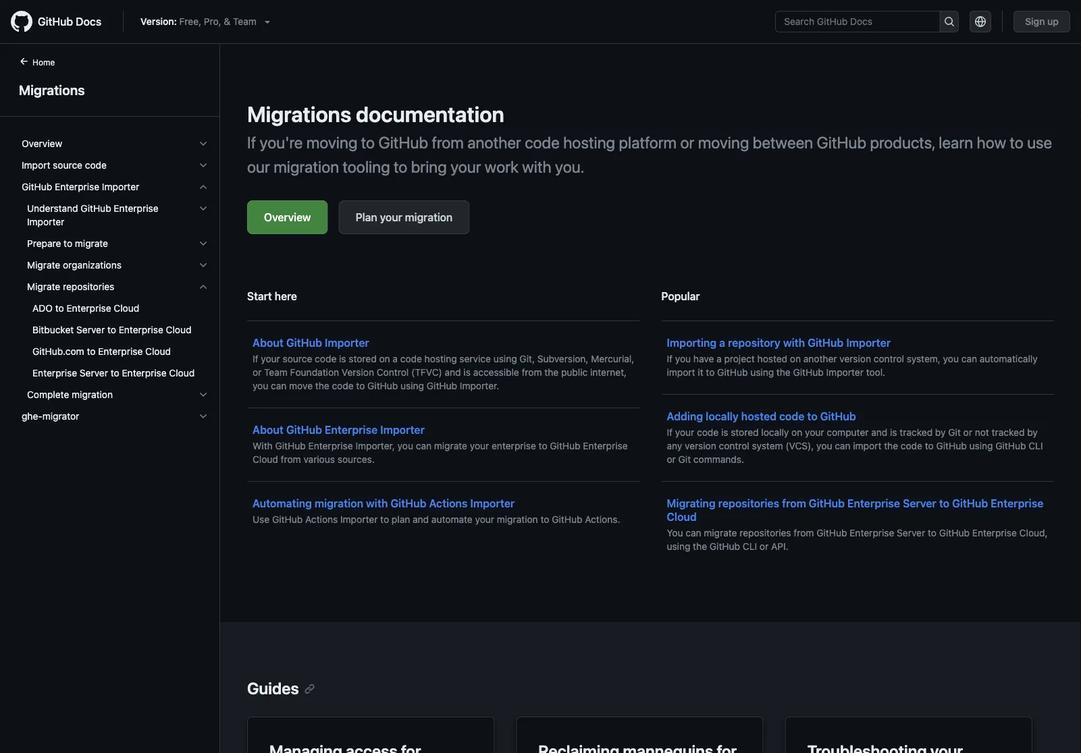 Task type: describe. For each thing, give the bounding box(es) containing it.
github enterprise importer element containing github enterprise importer
[[11, 176, 219, 406]]

to inside 'dropdown button'
[[64, 238, 72, 249]]

between
[[753, 133, 813, 152]]

with inside migrations documentation if you're moving to github from another code hosting platform or moving between github products, learn how to use our migration tooling to bring your work with you.
[[522, 157, 552, 176]]

use
[[253, 514, 270, 525]]

your right plan at the top left of page
[[380, 211, 402, 224]]

not
[[975, 427, 989, 438]]

commands.
[[694, 454, 744, 465]]

stored inside about github importer if your source code is stored on a code hosting service using git, subversion, mercurial, or team foundation version control (tfvc) and is accessible from the public internet, you can move the code to github using github importer.
[[349, 354, 377, 365]]

how
[[977, 133, 1006, 152]]

cli inside adding locally hosted code to github if your code is stored locally on your computer and is tracked by git or not tracked by any version control system (vcs), you can import the code to github using github cli or git commands.
[[1029, 441, 1043, 452]]

bitbucket
[[32, 325, 74, 336]]

ghe-migrator
[[22, 411, 79, 422]]

repository
[[728, 337, 781, 349]]

0 horizontal spatial actions
[[305, 514, 338, 525]]

understand github enterprise importer button
[[16, 198, 214, 233]]

and inside about github importer if your source code is stored on a code hosting service using git, subversion, mercurial, or team foundation version control (tfvc) and is accessible from the public internet, you can move the code to github using github importer.
[[445, 367, 461, 378]]

your inside about github importer if your source code is stored on a code hosting service using git, subversion, mercurial, or team foundation version control (tfvc) and is accessible from the public internet, you can move the code to github using github importer.
[[261, 354, 280, 365]]

importer inside the about github enterprise importer with github enterprise importer, you can migrate your enterprise to github enterprise cloud from various sources.
[[380, 424, 425, 437]]

migrator
[[42, 411, 79, 422]]

docs
[[76, 15, 101, 28]]

hosted inside importing a repository with github importer if you have a project hosted on another version control system, you can automatically import it to github using the github importer tool.
[[758, 354, 788, 365]]

any
[[667, 441, 682, 452]]

cloud,
[[1020, 528, 1048, 539]]

importer,
[[356, 441, 395, 452]]

importing
[[667, 337, 717, 349]]

accessible
[[473, 367, 519, 378]]

the inside importing a repository with github importer if you have a project hosted on another version control system, you can automatically import it to github using the github importer tool.
[[777, 367, 791, 378]]

sc 9kayk9 0 image for import source code
[[198, 138, 209, 149]]

or left not
[[964, 427, 973, 438]]

pro,
[[204, 16, 221, 27]]

free,
[[179, 16, 201, 27]]

Search GitHub Docs search field
[[776, 11, 940, 32]]

you inside about github importer if your source code is stored on a code hosting service using git, subversion, mercurial, or team foundation version control (tfvc) and is accessible from the public internet, you can move the code to github using github importer.
[[253, 381, 268, 392]]

here
[[275, 290, 297, 303]]

migrations link
[[16, 80, 203, 100]]

documentation
[[356, 101, 504, 127]]

team inside about github importer if your source code is stored on a code hosting service using git, subversion, mercurial, or team foundation version control (tfvc) and is accessible from the public internet, you can move the code to github using github importer.
[[264, 367, 288, 378]]

code inside migrations documentation if you're moving to github from another code hosting platform or moving between github products, learn how to use our migration tooling to bring your work with you.
[[525, 133, 560, 152]]

public
[[561, 367, 588, 378]]

importer up tool.
[[846, 337, 891, 349]]

migrations documentation if you're moving to github from another code hosting platform or moving between github products, learn how to use our migration tooling to bring your work with you.
[[247, 101, 1052, 176]]

computer
[[827, 427, 869, 438]]

prepare to migrate button
[[16, 233, 214, 255]]

ghe-migrator button
[[16, 406, 214, 428]]

start here
[[247, 290, 297, 303]]

tool.
[[866, 367, 886, 378]]

enterprise server to enterprise cloud link
[[16, 363, 214, 384]]

migrate repositories element containing migrate repositories
[[11, 276, 219, 384]]

about for about github importer
[[253, 337, 284, 349]]

adding locally hosted code to github if your code is stored locally on your computer and is tracked by git or not tracked by any version control system (vcs), you can import the code to github using github cli or git commands.
[[667, 410, 1043, 465]]

import source code button
[[16, 155, 214, 176]]

can inside the about github enterprise importer with github enterprise importer, you can migrate your enterprise to github enterprise cloud from various sources.
[[416, 441, 432, 452]]

0 vertical spatial locally
[[706, 410, 739, 423]]

version: free, pro, & team
[[141, 16, 257, 27]]

use
[[1027, 133, 1052, 152]]

2 tracked from the left
[[992, 427, 1025, 438]]

code inside dropdown button
[[85, 160, 107, 171]]

2 by from the left
[[1027, 427, 1038, 438]]

cloud inside bitbucket server to enterprise cloud link
[[166, 325, 191, 336]]

work
[[485, 157, 519, 176]]

the inside migrating repositories from github enterprise server to github enterprise cloud you can migrate repositories from github enterprise server to github enterprise cloud, using the github cli or api.
[[693, 541, 707, 552]]

cloud inside migrating repositories from github enterprise server to github enterprise cloud you can migrate repositories from github enterprise server to github enterprise cloud, using the github cli or api.
[[667, 511, 697, 524]]

github enterprise importer button
[[16, 176, 214, 198]]

service
[[460, 354, 491, 365]]

overview inside dropdown button
[[22, 138, 62, 149]]

using inside migrating repositories from github enterprise server to github enterprise cloud you can migrate repositories from github enterprise server to github enterprise cloud, using the github cli or api.
[[667, 541, 690, 552]]

actions.
[[585, 514, 620, 525]]

a right 'have'
[[717, 354, 722, 365]]

prepare
[[27, 238, 61, 249]]

about github enterprise importer with github enterprise importer, you can migrate your enterprise to github enterprise cloud from various sources.
[[253, 424, 628, 465]]

guides link
[[247, 679, 315, 698]]

sources.
[[338, 454, 375, 465]]

2 vertical spatial repositories
[[740, 528, 791, 539]]

migrations for migrations
[[19, 82, 85, 98]]

from inside migrations documentation if you're moving to github from another code hosting platform or moving between github products, learn how to use our migration tooling to bring your work with you.
[[432, 133, 464, 152]]

github docs
[[38, 15, 101, 28]]

migrate for migrate repositories
[[27, 281, 60, 292]]

migrate repositories element containing ado to enterprise cloud
[[11, 298, 219, 384]]

using inside importing a repository with github importer if you have a project hosted on another version control system, you can automatically import it to github using the github importer tool.
[[750, 367, 774, 378]]

your down the adding on the right
[[675, 427, 694, 438]]

control
[[377, 367, 409, 378]]

ado to enterprise cloud link
[[16, 298, 214, 319]]

enterprise inside bitbucket server to enterprise cloud link
[[119, 325, 163, 336]]

move
[[289, 381, 313, 392]]

your inside the about github enterprise importer with github enterprise importer, you can migrate your enterprise to github enterprise cloud from various sources.
[[470, 441, 489, 452]]

github docs link
[[11, 11, 112, 32]]

cli inside migrating repositories from github enterprise server to github enterprise cloud you can migrate repositories from github enterprise server to github enterprise cloud, using the github cli or api.
[[743, 541, 757, 552]]

on for adding locally hosted code to github
[[792, 427, 803, 438]]

sc 9kayk9 0 image for migrate repositories
[[198, 282, 209, 292]]

github inside understand github enterprise importer
[[81, 203, 111, 214]]

your inside automating migration with github actions importer use github actions importer to plan and automate your migration to github actions.
[[475, 514, 494, 525]]

or inside migrating repositories from github enterprise server to github enterprise cloud you can migrate repositories from github enterprise server to github enterprise cloud, using the github cli or api.
[[760, 541, 769, 552]]

to inside the about github enterprise importer with github enterprise importer, you can migrate your enterprise to github enterprise cloud from various sources.
[[539, 441, 547, 452]]

migrate inside prepare to migrate 'dropdown button'
[[75, 238, 108, 249]]

&
[[224, 16, 230, 27]]

1 by from the left
[[935, 427, 946, 438]]

github inside 'link'
[[38, 15, 73, 28]]

(vcs),
[[786, 441, 814, 452]]

is right computer on the right of the page
[[890, 427, 897, 438]]

can inside about github importer if your source code is stored on a code hosting service using git, subversion, mercurial, or team foundation version control (tfvc) and is accessible from the public internet, you can move the code to github using github importer.
[[271, 381, 287, 392]]

you're
[[260, 133, 303, 152]]

bitbucket server to enterprise cloud
[[32, 325, 191, 336]]

the inside adding locally hosted code to github if your code is stored locally on your computer and is tracked by git or not tracked by any version control system (vcs), you can import the code to github using github cli or git commands.
[[884, 441, 898, 452]]

on inside about github importer if your source code is stored on a code hosting service using git, subversion, mercurial, or team foundation version control (tfvc) and is accessible from the public internet, you can move the code to github using github importer.
[[379, 354, 390, 365]]

a up project
[[719, 337, 725, 349]]

select language: current language is english image
[[975, 16, 986, 27]]

importer down import source code dropdown button
[[102, 181, 139, 192]]

if inside importing a repository with github importer if you have a project hosted on another version control system, you can automatically import it to github using the github importer tool.
[[667, 354, 673, 365]]

github.com to enterprise cloud
[[32, 346, 171, 357]]

complete migration
[[27, 389, 113, 400]]

github.com
[[32, 346, 84, 357]]

plan your migration link
[[339, 201, 470, 234]]

sc 9kayk9 0 image for prepare to migrate
[[198, 203, 209, 214]]

migration inside migrations documentation if you're moving to github from another code hosting platform or moving between github products, learn how to use our migration tooling to bring your work with you.
[[274, 157, 339, 176]]

and inside automating migration with github actions importer use github actions importer to plan and automate your migration to github actions.
[[413, 514, 429, 525]]

guides
[[247, 679, 299, 698]]

migrations element
[[0, 55, 220, 752]]

migrating
[[667, 497, 716, 510]]

importing a repository with github importer if you have a project hosted on another version control system, you can automatically import it to github using the github importer tool.
[[667, 337, 1038, 378]]

migrate for migrate organizations
[[27, 260, 60, 271]]

another inside importing a repository with github importer if you have a project hosted on another version control system, you can automatically import it to github using the github importer tool.
[[804, 354, 837, 365]]

complete
[[27, 389, 69, 400]]

enterprise server to enterprise cloud
[[32, 368, 195, 379]]

or inside migrations documentation if you're moving to github from another code hosting platform or moving between github products, learn how to use our migration tooling to bring your work with you.
[[680, 133, 694, 152]]

ado
[[32, 303, 53, 314]]

api.
[[771, 541, 789, 552]]

project
[[724, 354, 755, 365]]

or down any
[[667, 454, 676, 465]]

can inside migrating repositories from github enterprise server to github enterprise cloud you can migrate repositories from github enterprise server to github enterprise cloud, using the github cli or api.
[[686, 528, 701, 539]]

or inside about github importer if your source code is stored on a code hosting service using git, subversion, mercurial, or team foundation version control (tfvc) and is accessible from the public internet, you can move the code to github using github importer.
[[253, 367, 262, 378]]

to inside importing a repository with github importer if you have a project hosted on another version control system, you can automatically import it to github using the github importer tool.
[[706, 367, 715, 378]]

migrate organizations button
[[16, 255, 214, 276]]

mercurial,
[[591, 354, 634, 365]]

sign up link
[[1014, 11, 1070, 32]]

learn
[[939, 133, 973, 152]]

sc 9kayk9 0 image for prepare to migrate
[[198, 238, 209, 249]]

your up (vcs),
[[805, 427, 824, 438]]

migrate inside the about github enterprise importer with github enterprise importer, you can migrate your enterprise to github enterprise cloud from various sources.
[[434, 441, 467, 452]]

you
[[667, 528, 683, 539]]

sign
[[1025, 16, 1045, 27]]

have
[[694, 354, 714, 365]]

version inside importing a repository with github importer if you have a project hosted on another version control system, you can automatically import it to github using the github importer tool.
[[840, 354, 871, 365]]

enterprise inside github.com to enterprise cloud link
[[98, 346, 143, 357]]

foundation
[[290, 367, 339, 378]]

version inside adding locally hosted code to github if your code is stored locally on your computer and is tracked by git or not tracked by any version control system (vcs), you can import the code to github using github cli or git commands.
[[685, 441, 716, 452]]

another inside migrations documentation if you're moving to github from another code hosting platform or moving between github products, learn how to use our migration tooling to bring your work with you.
[[468, 133, 521, 152]]

1 vertical spatial overview
[[264, 211, 311, 224]]



Task type: locate. For each thing, give the bounding box(es) containing it.
0 horizontal spatial version
[[685, 441, 716, 452]]

hosting up you. in the top right of the page
[[563, 133, 615, 152]]

cloud inside enterprise server to enterprise cloud link
[[169, 368, 195, 379]]

with down sources.
[[366, 497, 388, 510]]

sc 9kayk9 0 image inside overview dropdown button
[[198, 138, 209, 149]]

and down service
[[445, 367, 461, 378]]

on inside importing a repository with github importer if you have a project hosted on another version control system, you can automatically import it to github using the github importer tool.
[[790, 354, 801, 365]]

is
[[339, 354, 346, 365], [464, 367, 471, 378], [721, 427, 728, 438], [890, 427, 897, 438]]

github.com to enterprise cloud link
[[16, 341, 214, 363]]

if up our
[[247, 133, 256, 152]]

migrate down "prepare"
[[27, 260, 60, 271]]

github enterprise importer element containing understand github enterprise importer
[[11, 198, 219, 406]]

your
[[451, 157, 481, 176], [380, 211, 402, 224], [261, 354, 280, 365], [675, 427, 694, 438], [805, 427, 824, 438], [470, 441, 489, 452], [475, 514, 494, 525]]

tooling
[[343, 157, 390, 176]]

on for importing a repository with github importer
[[790, 354, 801, 365]]

using up accessible in the left of the page
[[494, 354, 517, 365]]

0 vertical spatial sc 9kayk9 0 image
[[198, 138, 209, 149]]

migrating repositories from github enterprise server to github enterprise cloud you can migrate repositories from github enterprise server to github enterprise cloud, using the github cli or api.
[[667, 497, 1048, 552]]

cloud
[[114, 303, 139, 314], [166, 325, 191, 336], [145, 346, 171, 357], [169, 368, 195, 379], [253, 454, 278, 465], [667, 511, 697, 524]]

enterprise inside ado to enterprise cloud link
[[67, 303, 111, 314]]

your left enterprise
[[470, 441, 489, 452]]

(tfvc)
[[411, 367, 442, 378]]

version:
[[141, 16, 177, 27]]

1 migrate from the top
[[27, 260, 60, 271]]

source up foundation
[[283, 354, 312, 365]]

1 horizontal spatial source
[[283, 354, 312, 365]]

can right the importer,
[[416, 441, 432, 452]]

migrations for migrations documentation if you're moving to github from another code hosting platform or moving between github products, learn how to use our migration tooling to bring your work with you.
[[247, 101, 351, 127]]

hosting up (tfvc)
[[425, 354, 457, 365]]

can down computer on the right of the page
[[835, 441, 851, 452]]

0 vertical spatial hosting
[[563, 133, 615, 152]]

0 vertical spatial stored
[[349, 354, 377, 365]]

0 vertical spatial cli
[[1029, 441, 1043, 452]]

if
[[247, 133, 256, 152], [253, 354, 258, 365], [667, 354, 673, 365], [667, 427, 673, 438]]

you right the importer,
[[398, 441, 413, 452]]

1 horizontal spatial actions
[[429, 497, 468, 510]]

1 horizontal spatial locally
[[761, 427, 789, 438]]

tracked
[[900, 427, 933, 438], [992, 427, 1025, 438]]

tracked left not
[[900, 427, 933, 438]]

0 horizontal spatial by
[[935, 427, 946, 438]]

0 horizontal spatial team
[[233, 16, 257, 27]]

0 horizontal spatial stored
[[349, 354, 377, 365]]

1 horizontal spatial tracked
[[992, 427, 1025, 438]]

team
[[233, 16, 257, 27], [264, 367, 288, 378]]

search image
[[944, 16, 955, 27]]

source up github enterprise importer in the left top of the page
[[53, 160, 82, 171]]

automating
[[253, 497, 312, 510]]

sc 9kayk9 0 image inside the ghe-migrator dropdown button
[[198, 411, 209, 422]]

0 horizontal spatial source
[[53, 160, 82, 171]]

overview link
[[247, 201, 328, 234]]

if up any
[[667, 427, 673, 438]]

is down service
[[464, 367, 471, 378]]

team left foundation
[[264, 367, 288, 378]]

migration down enterprise server to enterprise cloud
[[72, 389, 113, 400]]

source inside dropdown button
[[53, 160, 82, 171]]

hosting inside about github importer if your source code is stored on a code hosting service using git, subversion, mercurial, or team foundation version control (tfvc) and is accessible from the public internet, you can move the code to github using github importer.
[[425, 354, 457, 365]]

repositories for migrate
[[63, 281, 114, 292]]

sign up
[[1025, 16, 1059, 27]]

enterprise inside github enterprise importer dropdown button
[[55, 181, 99, 192]]

home link
[[14, 56, 77, 70]]

sc 9kayk9 0 image for ghe-migrator
[[198, 411, 209, 422]]

5 sc 9kayk9 0 image from the top
[[198, 282, 209, 292]]

sc 9kayk9 0 image inside prepare to migrate 'dropdown button'
[[198, 238, 209, 249]]

organizations
[[63, 260, 122, 271]]

version up commands.
[[685, 441, 716, 452]]

0 vertical spatial migrate
[[75, 238, 108, 249]]

importer down understand
[[27, 216, 64, 228]]

0 vertical spatial overview
[[22, 138, 62, 149]]

team right &
[[233, 16, 257, 27]]

you right system,
[[943, 354, 959, 365]]

automate
[[431, 514, 473, 525]]

1 horizontal spatial control
[[874, 354, 904, 365]]

1 horizontal spatial team
[[264, 367, 288, 378]]

1 migrate repositories element from the top
[[11, 276, 219, 384]]

0 vertical spatial import
[[667, 367, 695, 378]]

home
[[32, 57, 55, 67]]

start
[[247, 290, 272, 303]]

using down (tfvc)
[[401, 381, 424, 392]]

1 vertical spatial team
[[264, 367, 288, 378]]

overview up the import
[[22, 138, 62, 149]]

1 vertical spatial import
[[853, 441, 882, 452]]

import down computer on the right of the page
[[853, 441, 882, 452]]

stored up system
[[731, 427, 759, 438]]

migrations up the you're
[[247, 101, 351, 127]]

overview down our
[[264, 211, 311, 224]]

sc 9kayk9 0 image for import source code
[[198, 160, 209, 171]]

sc 9kayk9 0 image inside the understand github enterprise importer dropdown button
[[198, 203, 209, 214]]

1 sc 9kayk9 0 image from the top
[[198, 138, 209, 149]]

a up control
[[393, 354, 398, 365]]

migrations
[[19, 82, 85, 98], [247, 101, 351, 127]]

1 github enterprise importer element from the top
[[11, 176, 219, 406]]

cli
[[1029, 441, 1043, 452], [743, 541, 757, 552]]

internet,
[[590, 367, 627, 378]]

and right plan on the bottom of page
[[413, 514, 429, 525]]

triangle down image
[[262, 16, 273, 27]]

hosted inside adding locally hosted code to github if your code is stored locally on your computer and is tracked by git or not tracked by any version control system (vcs), you can import the code to github using github cli or git commands.
[[741, 410, 777, 423]]

importer left tool.
[[826, 367, 864, 378]]

1 moving from the left
[[306, 133, 358, 152]]

sc 9kayk9 0 image
[[198, 138, 209, 149], [198, 203, 209, 214], [198, 390, 209, 400]]

1 vertical spatial repositories
[[718, 497, 779, 510]]

you inside adding locally hosted code to github if your code is stored locally on your computer and is tracked by git or not tracked by any version control system (vcs), you can import the code to github using github cli or git commands.
[[817, 441, 832, 452]]

repositories for migrating
[[718, 497, 779, 510]]

if down start
[[253, 354, 258, 365]]

0 horizontal spatial migrations
[[19, 82, 85, 98]]

1 horizontal spatial hosting
[[563, 133, 615, 152]]

is up the version
[[339, 354, 346, 365]]

plan your migration
[[356, 211, 453, 224]]

migrations down home link
[[19, 82, 85, 98]]

2 migrate repositories element from the top
[[11, 298, 219, 384]]

you right (vcs),
[[817, 441, 832, 452]]

on up control
[[379, 354, 390, 365]]

if inside migrations documentation if you're moving to github from another code hosting platform or moving between github products, learn how to use our migration tooling to bring your work with you.
[[247, 133, 256, 152]]

2 sc 9kayk9 0 image from the top
[[198, 203, 209, 214]]

your left work
[[451, 157, 481, 176]]

sc 9kayk9 0 image
[[198, 160, 209, 171], [198, 182, 209, 192], [198, 238, 209, 249], [198, 260, 209, 271], [198, 282, 209, 292], [198, 411, 209, 422]]

migrations inside migrations documentation if you're moving to github from another code hosting platform or moving between github products, learn how to use our migration tooling to bring your work with you.
[[247, 101, 351, 127]]

about up with
[[253, 424, 284, 437]]

0 vertical spatial actions
[[429, 497, 468, 510]]

1 vertical spatial git
[[678, 454, 691, 465]]

sc 9kayk9 0 image inside migrate organizations dropdown button
[[198, 260, 209, 271]]

migration
[[274, 157, 339, 176], [405, 211, 453, 224], [72, 389, 113, 400], [315, 497, 363, 510], [497, 514, 538, 525]]

2 sc 9kayk9 0 image from the top
[[198, 182, 209, 192]]

using down 'you'
[[667, 541, 690, 552]]

actions up automate at the bottom
[[429, 497, 468, 510]]

2 github enterprise importer element from the top
[[11, 198, 219, 406]]

2 about from the top
[[253, 424, 284, 437]]

hosting inside migrations documentation if you're moving to github from another code hosting platform or moving between github products, learn how to use our migration tooling to bring your work with you.
[[563, 133, 615, 152]]

1 vertical spatial version
[[685, 441, 716, 452]]

using
[[494, 354, 517, 365], [750, 367, 774, 378], [401, 381, 424, 392], [970, 441, 993, 452], [667, 541, 690, 552]]

1 horizontal spatial with
[[522, 157, 552, 176]]

1 horizontal spatial version
[[840, 354, 871, 365]]

importer left plan on the bottom of page
[[340, 514, 378, 525]]

import left it
[[667, 367, 695, 378]]

2 moving from the left
[[698, 133, 749, 152]]

0 horizontal spatial tracked
[[900, 427, 933, 438]]

to inside about github importer if your source code is stored on a code hosting service using git, subversion, mercurial, or team foundation version control (tfvc) and is accessible from the public internet, you can move the code to github using github importer.
[[356, 381, 365, 392]]

source inside about github importer if your source code is stored on a code hosting service using git, subversion, mercurial, or team foundation version control (tfvc) and is accessible from the public internet, you can move the code to github using github importer.
[[283, 354, 312, 365]]

stored inside adding locally hosted code to github if your code is stored locally on your computer and is tracked by git or not tracked by any version control system (vcs), you can import the code to github using github cli or git commands.
[[731, 427, 759, 438]]

1 horizontal spatial by
[[1027, 427, 1038, 438]]

plan
[[392, 514, 410, 525]]

about for about github enterprise importer
[[253, 424, 284, 437]]

and inside adding locally hosted code to github if your code is stored locally on your computer and is tracked by git or not tracked by any version control system (vcs), you can import the code to github using github cli or git commands.
[[871, 427, 888, 438]]

2 vertical spatial with
[[366, 497, 388, 510]]

migrate down migrating
[[704, 528, 737, 539]]

migration down the you're
[[274, 157, 339, 176]]

on right project
[[790, 354, 801, 365]]

control up tool.
[[874, 354, 904, 365]]

about inside the about github enterprise importer with github enterprise importer, you can migrate your enterprise to github enterprise cloud from various sources.
[[253, 424, 284, 437]]

cloud inside the about github enterprise importer with github enterprise importer, you can migrate your enterprise to github enterprise cloud from various sources.
[[253, 454, 278, 465]]

with left you. in the top right of the page
[[522, 157, 552, 176]]

1 vertical spatial migrations
[[247, 101, 351, 127]]

cloud inside github.com to enterprise cloud link
[[145, 346, 171, 357]]

0 horizontal spatial another
[[468, 133, 521, 152]]

sc 9kayk9 0 image inside github enterprise importer dropdown button
[[198, 182, 209, 192]]

stored up the version
[[349, 354, 377, 365]]

None search field
[[775, 11, 959, 32]]

1 horizontal spatial another
[[804, 354, 837, 365]]

0 vertical spatial and
[[445, 367, 461, 378]]

about down start here
[[253, 337, 284, 349]]

system,
[[907, 354, 941, 365]]

sc 9kayk9 0 image for migrate organizations
[[198, 260, 209, 271]]

using down not
[[970, 441, 993, 452]]

hosted
[[758, 354, 788, 365], [741, 410, 777, 423]]

migrate repositories button
[[16, 276, 214, 298]]

1 vertical spatial hosting
[[425, 354, 457, 365]]

migration down bring
[[405, 211, 453, 224]]

1 vertical spatial and
[[871, 427, 888, 438]]

locally
[[706, 410, 739, 423], [761, 427, 789, 438]]

0 vertical spatial another
[[468, 133, 521, 152]]

0 vertical spatial repositories
[[63, 281, 114, 292]]

automating migration with github actions importer use github actions importer to plan and automate your migration to github actions.
[[253, 497, 620, 525]]

1 sc 9kayk9 0 image from the top
[[198, 160, 209, 171]]

repositories inside migrate repositories dropdown button
[[63, 281, 114, 292]]

1 vertical spatial migrate
[[27, 281, 60, 292]]

2 horizontal spatial migrate
[[704, 528, 737, 539]]

1 tracked from the left
[[900, 427, 933, 438]]

can right 'you'
[[686, 528, 701, 539]]

with inside automating migration with github actions importer use github actions importer to plan and automate your migration to github actions.
[[366, 497, 388, 510]]

2 horizontal spatial with
[[783, 337, 805, 349]]

2 horizontal spatial and
[[871, 427, 888, 438]]

0 vertical spatial migrate
[[27, 260, 60, 271]]

control inside adding locally hosted code to github if your code is stored locally on your computer and is tracked by git or not tracked by any version control system (vcs), you can import the code to github using github cli or git commands.
[[719, 441, 749, 452]]

using down project
[[750, 367, 774, 378]]

migrate up organizations
[[75, 238, 108, 249]]

migration right automate at the bottom
[[497, 514, 538, 525]]

server
[[76, 325, 105, 336], [80, 368, 108, 379], [903, 497, 937, 510], [897, 528, 925, 539]]

0 horizontal spatial hosting
[[425, 354, 457, 365]]

on up (vcs),
[[792, 427, 803, 438]]

1 about from the top
[[253, 337, 284, 349]]

0 horizontal spatial import
[[667, 367, 695, 378]]

1 horizontal spatial overview
[[264, 211, 311, 224]]

1 vertical spatial hosted
[[741, 410, 777, 423]]

import inside adding locally hosted code to github if your code is stored locally on your computer and is tracked by git or not tracked by any version control system (vcs), you can import the code to github using github cli or git commands.
[[853, 441, 882, 452]]

0 vertical spatial version
[[840, 354, 871, 365]]

1 vertical spatial another
[[804, 354, 837, 365]]

1 vertical spatial cli
[[743, 541, 757, 552]]

1 vertical spatial migrate
[[434, 441, 467, 452]]

about
[[253, 337, 284, 349], [253, 424, 284, 437]]

1 vertical spatial actions
[[305, 514, 338, 525]]

github enterprise importer element
[[11, 176, 219, 406], [11, 198, 219, 406]]

1 vertical spatial about
[[253, 424, 284, 437]]

or left foundation
[[253, 367, 262, 378]]

enterprise
[[55, 181, 99, 192], [114, 203, 158, 214], [67, 303, 111, 314], [119, 325, 163, 336], [98, 346, 143, 357], [32, 368, 77, 379], [122, 368, 167, 379], [325, 424, 378, 437], [308, 441, 353, 452], [583, 441, 628, 452], [847, 497, 900, 510], [991, 497, 1044, 510], [850, 528, 894, 539], [972, 528, 1017, 539]]

2 vertical spatial and
[[413, 514, 429, 525]]

plan
[[356, 211, 377, 224]]

understand github enterprise importer
[[27, 203, 158, 228]]

hosted down repository
[[758, 354, 788, 365]]

can left the automatically
[[962, 354, 977, 365]]

1 vertical spatial source
[[283, 354, 312, 365]]

import source code
[[22, 160, 107, 171]]

on
[[379, 354, 390, 365], [790, 354, 801, 365], [792, 427, 803, 438]]

using inside adding locally hosted code to github if your code is stored locally on your computer and is tracked by git or not tracked by any version control system (vcs), you can import the code to github using github cli or git commands.
[[970, 441, 993, 452]]

with
[[253, 441, 273, 452]]

with right repository
[[783, 337, 805, 349]]

importer up the version
[[325, 337, 369, 349]]

locally right the adding on the right
[[706, 410, 739, 423]]

a
[[719, 337, 725, 349], [393, 354, 398, 365], [717, 354, 722, 365]]

git left not
[[948, 427, 961, 438]]

cloud inside ado to enterprise cloud link
[[114, 303, 139, 314]]

importer up the importer,
[[380, 424, 425, 437]]

the
[[545, 367, 559, 378], [777, 367, 791, 378], [315, 381, 329, 392], [884, 441, 898, 452], [693, 541, 707, 552]]

locally up system
[[761, 427, 789, 438]]

or left api. at the right of the page
[[760, 541, 769, 552]]

you down importing
[[675, 354, 691, 365]]

enterprise
[[492, 441, 536, 452]]

migration down sources.
[[315, 497, 363, 510]]

import
[[22, 160, 50, 171]]

0 horizontal spatial overview
[[22, 138, 62, 149]]

0 vertical spatial source
[[53, 160, 82, 171]]

importer inside understand github enterprise importer
[[27, 216, 64, 228]]

moving left between
[[698, 133, 749, 152]]

if down importing
[[667, 354, 673, 365]]

github enterprise importer
[[22, 181, 139, 192]]

it
[[698, 367, 703, 378]]

from inside the about github enterprise importer with github enterprise importer, you can migrate your enterprise to github enterprise cloud from various sources.
[[281, 454, 301, 465]]

0 horizontal spatial migrate
[[75, 238, 108, 249]]

migrate up ado
[[27, 281, 60, 292]]

understand
[[27, 203, 78, 214]]

migration inside plan your migration link
[[405, 211, 453, 224]]

sc 9kayk9 0 image inside import source code dropdown button
[[198, 160, 209, 171]]

migrate inside migrating repositories from github enterprise server to github enterprise cloud you can migrate repositories from github enterprise server to github enterprise cloud, using the github cli or api.
[[704, 528, 737, 539]]

2 vertical spatial sc 9kayk9 0 image
[[198, 390, 209, 400]]

and right computer on the right of the page
[[871, 427, 888, 438]]

importer up automate at the bottom
[[470, 497, 515, 510]]

complete migration button
[[16, 384, 214, 406]]

source
[[53, 160, 82, 171], [283, 354, 312, 365]]

1 horizontal spatial cli
[[1029, 441, 1043, 452]]

can inside importing a repository with github importer if you have a project hosted on another version control system, you can automatically import it to github using the github importer tool.
[[962, 354, 977, 365]]

bring
[[411, 157, 447, 176]]

0 horizontal spatial locally
[[706, 410, 739, 423]]

you
[[675, 354, 691, 365], [943, 354, 959, 365], [253, 381, 268, 392], [398, 441, 413, 452], [817, 441, 832, 452]]

your right automate at the bottom
[[475, 514, 494, 525]]

sc 9kayk9 0 image inside migrate repositories dropdown button
[[198, 282, 209, 292]]

control up commands.
[[719, 441, 749, 452]]

you left move
[[253, 381, 268, 392]]

another
[[468, 133, 521, 152], [804, 354, 837, 365]]

about github importer if your source code is stored on a code hosting service using git, subversion, mercurial, or team foundation version control (tfvc) and is accessible from the public internet, you can move the code to github using github importer.
[[253, 337, 634, 392]]

products,
[[870, 133, 935, 152]]

your down start here
[[261, 354, 280, 365]]

0 horizontal spatial and
[[413, 514, 429, 525]]

0 horizontal spatial moving
[[306, 133, 358, 152]]

to
[[361, 133, 375, 152], [1010, 133, 1024, 152], [394, 157, 407, 176], [64, 238, 72, 249], [55, 303, 64, 314], [107, 325, 116, 336], [87, 346, 96, 357], [706, 367, 715, 378], [111, 368, 119, 379], [356, 381, 365, 392], [807, 410, 818, 423], [539, 441, 547, 452], [925, 441, 934, 452], [939, 497, 950, 510], [380, 514, 389, 525], [541, 514, 549, 525], [928, 528, 937, 539]]

ghe-
[[22, 411, 42, 422]]

0 horizontal spatial with
[[366, 497, 388, 510]]

1 vertical spatial stored
[[731, 427, 759, 438]]

overview
[[22, 138, 62, 149], [264, 211, 311, 224]]

tracked right not
[[992, 427, 1025, 438]]

0 vertical spatial migrations
[[19, 82, 85, 98]]

is up commands.
[[721, 427, 728, 438]]

repositories
[[63, 281, 114, 292], [718, 497, 779, 510], [740, 528, 791, 539]]

1 horizontal spatial git
[[948, 427, 961, 438]]

moving
[[306, 133, 358, 152], [698, 133, 749, 152]]

or
[[680, 133, 694, 152], [253, 367, 262, 378], [964, 427, 973, 438], [667, 454, 676, 465], [760, 541, 769, 552]]

about inside about github importer if your source code is stored on a code hosting service using git, subversion, mercurial, or team foundation version control (tfvc) and is accessible from the public internet, you can move the code to github using github importer.
[[253, 337, 284, 349]]

migrate left enterprise
[[434, 441, 467, 452]]

1 vertical spatial control
[[719, 441, 749, 452]]

migrate repositories element
[[11, 276, 219, 384], [11, 298, 219, 384]]

2 migrate from the top
[[27, 281, 60, 292]]

3 sc 9kayk9 0 image from the top
[[198, 390, 209, 400]]

with inside importing a repository with github importer if you have a project hosted on another version control system, you can automatically import it to github using the github importer tool.
[[783, 337, 805, 349]]

0 vertical spatial about
[[253, 337, 284, 349]]

actions down automating
[[305, 514, 338, 525]]

1 vertical spatial locally
[[761, 427, 789, 438]]

prepare to migrate
[[27, 238, 108, 249]]

0 vertical spatial control
[[874, 354, 904, 365]]

on inside adding locally hosted code to github if your code is stored locally on your computer and is tracked by git or not tracked by any version control system (vcs), you can import the code to github using github cli or git commands.
[[792, 427, 803, 438]]

1 horizontal spatial import
[[853, 441, 882, 452]]

6 sc 9kayk9 0 image from the top
[[198, 411, 209, 422]]

if inside about github importer if your source code is stored on a code hosting service using git, subversion, mercurial, or team foundation version control (tfvc) and is accessible from the public internet, you can move the code to github using github importer.
[[253, 354, 258, 365]]

a inside about github importer if your source code is stored on a code hosting service using git, subversion, mercurial, or team foundation version control (tfvc) and is accessible from the public internet, you can move the code to github using github importer.
[[393, 354, 398, 365]]

1 horizontal spatial moving
[[698, 133, 749, 152]]

git down any
[[678, 454, 691, 465]]

can inside adding locally hosted code to github if your code is stored locally on your computer and is tracked by git or not tracked by any version control system (vcs), you can import the code to github using github cli or git commands.
[[835, 441, 851, 452]]

sc 9kayk9 0 image inside complete migration "dropdown button"
[[198, 390, 209, 400]]

adding
[[667, 410, 703, 423]]

you.
[[555, 157, 584, 176]]

1 horizontal spatial migrate
[[434, 441, 467, 452]]

hosted up system
[[741, 410, 777, 423]]

0 horizontal spatial control
[[719, 441, 749, 452]]

migration inside complete migration "dropdown button"
[[72, 389, 113, 400]]

control inside importing a repository with github importer if you have a project hosted on another version control system, you can automatically import it to github using the github importer tool.
[[874, 354, 904, 365]]

importer inside about github importer if your source code is stored on a code hosting service using git, subversion, mercurial, or team foundation version control (tfvc) and is accessible from the public internet, you can move the code to github using github importer.
[[325, 337, 369, 349]]

if inside adding locally hosted code to github if your code is stored locally on your computer and is tracked by git or not tracked by any version control system (vcs), you can import the code to github using github cli or git commands.
[[667, 427, 673, 438]]

4 sc 9kayk9 0 image from the top
[[198, 260, 209, 271]]

our
[[247, 157, 270, 176]]

stored
[[349, 354, 377, 365], [731, 427, 759, 438]]

or right the platform
[[680, 133, 694, 152]]

subversion,
[[537, 354, 589, 365]]

your inside migrations documentation if you're moving to github from another code hosting platform or moving between github products, learn how to use our migration tooling to bring your work with you.
[[451, 157, 481, 176]]

you inside the about github enterprise importer with github enterprise importer, you can migrate your enterprise to github enterprise cloud from various sources.
[[398, 441, 413, 452]]

1 horizontal spatial and
[[445, 367, 461, 378]]

sc 9kayk9 0 image for github enterprise importer
[[198, 182, 209, 192]]

ado to enterprise cloud
[[32, 303, 139, 314]]

can left move
[[271, 381, 287, 392]]

3 sc 9kayk9 0 image from the top
[[198, 238, 209, 249]]

by right not
[[1027, 427, 1038, 438]]

from inside about github importer if your source code is stored on a code hosting service using git, subversion, mercurial, or team foundation version control (tfvc) and is accessible from the public internet, you can move the code to github using github importer.
[[522, 367, 542, 378]]

import inside importing a repository with github importer if you have a project hosted on another version control system, you can automatically import it to github using the github importer tool.
[[667, 367, 695, 378]]

2 vertical spatial migrate
[[704, 528, 737, 539]]

enterprise inside understand github enterprise importer
[[114, 203, 158, 214]]

1 vertical spatial with
[[783, 337, 805, 349]]

by left not
[[935, 427, 946, 438]]

platform
[[619, 133, 677, 152]]

0 horizontal spatial cli
[[743, 541, 757, 552]]

version up tool.
[[840, 354, 871, 365]]

importer
[[102, 181, 139, 192], [27, 216, 64, 228], [325, 337, 369, 349], [846, 337, 891, 349], [826, 367, 864, 378], [380, 424, 425, 437], [470, 497, 515, 510], [340, 514, 378, 525]]

0 horizontal spatial git
[[678, 454, 691, 465]]

1 horizontal spatial stored
[[731, 427, 759, 438]]

bitbucket server to enterprise cloud link
[[16, 319, 214, 341]]

0 vertical spatial with
[[522, 157, 552, 176]]

0 vertical spatial hosted
[[758, 354, 788, 365]]

moving up tooling
[[306, 133, 358, 152]]

from
[[432, 133, 464, 152], [522, 367, 542, 378], [281, 454, 301, 465], [782, 497, 806, 510], [794, 528, 814, 539]]

0 vertical spatial git
[[948, 427, 961, 438]]

1 vertical spatial sc 9kayk9 0 image
[[198, 203, 209, 214]]

1 horizontal spatial migrations
[[247, 101, 351, 127]]

0 vertical spatial team
[[233, 16, 257, 27]]



Task type: vqa. For each thing, say whether or not it's contained in the screenshot.
'Cloud' in the GitHub.com to Enterprise Cloud link
yes



